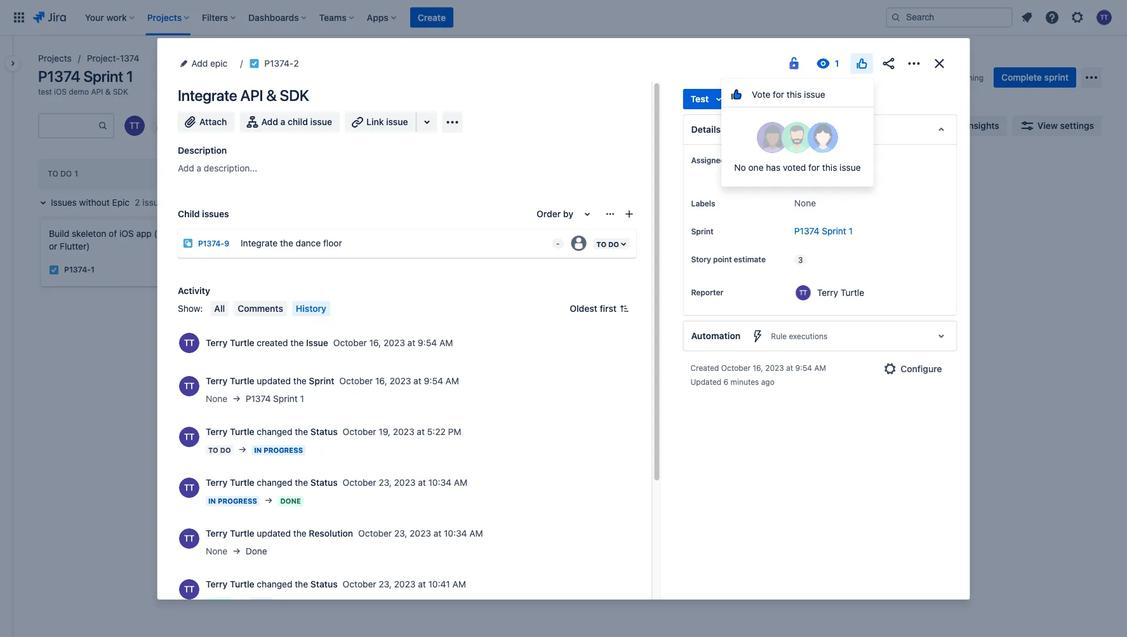 Task type: vqa. For each thing, say whether or not it's contained in the screenshot.
Filter by title field
no



Task type: locate. For each thing, give the bounding box(es) containing it.
menu bar containing all
[[208, 301, 332, 316]]

0 vertical spatial by
[[869, 121, 879, 130]]

16, up 19,
[[375, 376, 387, 386]]

to
[[48, 169, 58, 178], [208, 446, 218, 455]]

share image
[[881, 56, 897, 71]]

issues inside 'integrate api & sdk' dialog
[[202, 209, 229, 219]]

terry for terry turtle changed the status october 23, 2023 at 10:41 am
[[205, 579, 227, 589]]

2 updated from the top
[[257, 528, 291, 539]]

0 horizontal spatial p1374 sprint 1
[[245, 394, 304, 404]]

16, up ago
[[753, 363, 763, 372]]

p1374 sprint 1 down assign to me
[[795, 226, 853, 236]]

0 vertical spatial 23,
[[379, 477, 392, 488]]

1 vertical spatial status
[[310, 477, 337, 488]]

add left "epic" in the top left of the page
[[192, 58, 208, 69]]

for up assign
[[809, 162, 820, 173]]

turtle for terry turtle
[[841, 287, 865, 298]]

2 horizontal spatial &
[[642, 228, 648, 239]]

p1374 down assign
[[795, 226, 820, 236]]

turtle for terry turtle changed the status october 23, 2023 at 10:34 am
[[230, 477, 254, 488]]

p1374-2 link up 'add a child issue' button
[[264, 56, 299, 71]]

add down description
[[178, 163, 194, 173]]

star p1374 board image
[[883, 70, 899, 85]]

turtle for terry turtle changed the status october 19, 2023 at 5:22 pm
[[230, 427, 254, 437]]

issue actions image
[[605, 209, 615, 219]]

by right group
[[869, 121, 879, 130]]

turtle for terry turtle updated the sprint october 16, 2023 at 9:54 am
[[230, 376, 254, 386]]

resolution
[[309, 528, 353, 539]]

1 vertical spatial p1374 sprint 1
[[245, 394, 304, 404]]

add left child on the top of the page
[[261, 117, 278, 127]]

0 of 1 child issues complete image
[[706, 252, 716, 262], [706, 252, 716, 262]]

23, for terry turtle changed the status october 23, 2023 at 10:41 am
[[379, 579, 392, 589]]

2 vertical spatial 2
[[628, 253, 633, 262]]

create child image
[[624, 209, 634, 219]]

1 horizontal spatial p1374
[[245, 394, 271, 404]]

16, for terry turtle created the issue october 16, 2023 at 9:54 am
[[369, 338, 381, 348]]

issues up (swift
[[142, 197, 168, 208]]

1 vertical spatial 16,
[[753, 363, 763, 372]]

0 vertical spatial integrate api & sdk
[[178, 86, 309, 104]]

integrate api & sdk down create child icon
[[586, 228, 668, 239]]

0 horizontal spatial unassigned image
[[571, 236, 586, 251]]

1 vertical spatial in
[[254, 446, 262, 455]]

1 horizontal spatial 3
[[798, 255, 803, 264]]

october left 19,
[[342, 427, 376, 437]]

a left child on the top of the page
[[280, 117, 285, 127]]

p1374- right issue type: subtask image
[[198, 239, 224, 248]]

add for add a description...
[[178, 163, 194, 173]]

2 down create child icon
[[628, 253, 633, 262]]

add for add epic
[[192, 58, 208, 69]]

a
[[280, 117, 285, 127], [196, 163, 201, 173]]

days
[[930, 73, 947, 82]]

p1374- right task icon
[[64, 265, 91, 274]]

a inside button
[[280, 117, 285, 127]]

3 up story point estimate pin to top. only you can see pinned fields. icon
[[693, 253, 698, 262]]

build
[[49, 228, 69, 239]]

1 vertical spatial add
[[261, 117, 278, 127]]

by inside dropdown button
[[563, 209, 573, 219]]

the for terry turtle updated the resolution october 23, 2023 at 10:34 am
[[293, 528, 306, 539]]

this up "to"
[[823, 162, 837, 173]]

issues right child
[[202, 209, 229, 219]]

at for terry turtle changed the status october 23, 2023 at 10:41 am
[[418, 579, 426, 589]]

rule
[[771, 332, 787, 340]]

2 status from the top
[[310, 477, 337, 488]]

p1374 sprint 1 link
[[795, 226, 853, 236]]

1 horizontal spatial in
[[227, 169, 235, 178]]

0 horizontal spatial 2
[[135, 197, 140, 208]]

am for terry turtle changed the status october 23, 2023 at 10:34 am
[[454, 477, 467, 488]]

terry turtle
[[817, 287, 865, 298]]

2
[[294, 58, 299, 69], [135, 197, 140, 208], [628, 253, 633, 262]]

status up resolution
[[310, 477, 337, 488]]

am for terry turtle updated the sprint october 16, 2023 at 9:54 am
[[445, 376, 459, 386]]

0 horizontal spatial p1374-2 link
[[264, 56, 299, 71]]

task image
[[249, 58, 259, 69], [586, 252, 596, 262]]

0
[[923, 73, 928, 82]]

0 horizontal spatial p1374
[[38, 67, 80, 85]]

issues
[[142, 197, 168, 208], [202, 209, 229, 219]]

23,
[[379, 477, 392, 488], [394, 528, 407, 539], [379, 579, 392, 589]]

0 horizontal spatial done
[[208, 599, 229, 607]]

2023 for terry turtle changed the status october 23, 2023 at 10:34 am
[[394, 477, 415, 488]]

sprint
[[1045, 72, 1069, 83]]

3 down p1374 sprint 1 link
[[798, 255, 803, 264]]

order by
[[537, 209, 573, 219]]

labels pin to top. only you can see pinned fields. image
[[718, 198, 728, 208]]

0 horizontal spatial for
[[773, 89, 785, 99]]

unassigned image right story
[[720, 250, 735, 265]]

23, for terry turtle changed the status october 23, 2023 at 10:34 am
[[379, 477, 392, 488]]

0 vertical spatial to do
[[48, 169, 72, 178]]

this
[[787, 89, 802, 99], [823, 162, 837, 173]]

2 changed from the top
[[257, 477, 292, 488]]

2 horizontal spatial 2
[[628, 253, 633, 262]]

2 horizontal spatial p1374
[[795, 226, 820, 236]]

close image
[[932, 56, 947, 71]]

add inside popup button
[[192, 58, 208, 69]]

0 vertical spatial done
[[280, 497, 301, 505]]

turtle
[[841, 287, 865, 298], [230, 338, 254, 348], [230, 376, 254, 386], [230, 427, 254, 437], [230, 477, 254, 488], [230, 528, 254, 539], [230, 579, 254, 589]]

0 horizontal spatial task image
[[249, 58, 259, 69]]

3 status from the top
[[310, 579, 337, 589]]

add for add a child issue
[[261, 117, 278, 127]]

one
[[749, 162, 764, 173]]

search image
[[891, 12, 901, 23]]

10:34 down 5:22 in the bottom left of the page
[[428, 477, 451, 488]]

1 horizontal spatial a
[[280, 117, 285, 127]]

0 horizontal spatial integrate api & sdk
[[178, 86, 309, 104]]

p1374-2 up 'add a child issue' button
[[264, 58, 299, 69]]

updated for done
[[257, 528, 291, 539]]

1
[[126, 67, 133, 85], [849, 226, 853, 236], [91, 265, 95, 274], [300, 394, 304, 404]]

p1374
[[38, 67, 80, 85], [795, 226, 820, 236], [245, 394, 271, 404]]

changed for october 23, 2023 at 10:41 am
[[257, 579, 292, 589]]

1 vertical spatial issues
[[202, 209, 229, 219]]

menu bar
[[208, 301, 332, 316]]

16, up terry turtle updated the sprint october 16, 2023 at 9:54 am at the left of the page
[[369, 338, 381, 348]]

1 horizontal spatial &
[[266, 86, 276, 104]]

0 vertical spatial 16,
[[369, 338, 381, 348]]

p1374-1
[[64, 265, 95, 274]]

0 horizontal spatial p1374-2
[[264, 58, 299, 69]]

1 vertical spatial test
[[252, 599, 270, 607]]

1 horizontal spatial 2
[[294, 58, 299, 69]]

api
[[240, 86, 263, 104], [91, 87, 103, 96], [626, 228, 639, 239]]

october right issue
[[333, 338, 367, 348]]

at inside created october 16, 2023 at 9:54 am updated 6 minutes ago
[[786, 363, 793, 372]]

test ios demo api & sdk element
[[38, 86, 128, 97]]

integrate up attach 'button'
[[178, 86, 237, 104]]

& inside 'integrate api & sdk' dialog
[[266, 86, 276, 104]]

link web pages and more image
[[419, 114, 435, 130]]

oldest
[[570, 303, 597, 314]]

actions image
[[907, 56, 922, 71]]

progress
[[237, 169, 278, 178], [263, 446, 303, 455], [218, 497, 257, 505]]

issue
[[306, 338, 328, 348]]

without
[[79, 197, 110, 208]]

0 vertical spatial ios
[[54, 87, 67, 96]]

october down terry turtle created the issue october 16, 2023 at 9:54 am
[[339, 376, 373, 386]]

test button
[[683, 89, 734, 109]]

p1374 sprint 1
[[795, 226, 853, 236], [245, 394, 304, 404]]

status for october 23, 2023 at 10:41 am
[[310, 579, 337, 589]]

p1374-2 inside 'integrate api & sdk' dialog
[[264, 58, 299, 69]]

remaining
[[949, 73, 984, 82]]

& inside p1374 sprint 1 test ios demo api & sdk
[[105, 87, 111, 96]]

1 down 1374
[[126, 67, 133, 85]]

1 vertical spatial task image
[[586, 252, 596, 262]]

ios right of
[[119, 228, 134, 239]]

p1374 down projects link at the left top of the page
[[38, 67, 80, 85]]

1 changed from the top
[[257, 427, 292, 437]]

group by
[[843, 121, 879, 130]]

0 horizontal spatial integrate
[[178, 86, 237, 104]]

10:34 up 10:41
[[444, 528, 467, 539]]

complete sprint button
[[994, 67, 1077, 88]]

attach
[[199, 117, 227, 127]]

ago
[[761, 377, 775, 386]]

integrate api & sdk down "epic" in the top left of the page
[[178, 86, 309, 104]]

0 vertical spatial none
[[795, 198, 816, 208]]

done
[[280, 497, 301, 505], [245, 546, 267, 556], [208, 599, 229, 607]]

terry for terry turtle
[[817, 287, 839, 298]]

this right vote
[[787, 89, 802, 99]]

0 vertical spatial for
[[773, 89, 785, 99]]

the for terry turtle created the issue october 16, 2023 at 9:54 am
[[290, 338, 304, 348]]

1 horizontal spatial sdk
[[280, 86, 309, 104]]

terry for terry turtle created the issue october 16, 2023 at 9:54 am
[[205, 338, 227, 348]]

newest first image
[[619, 304, 629, 314]]

projects
[[38, 53, 72, 64]]

9:54 for terry turtle created the issue october 16, 2023 at 9:54 am
[[418, 338, 437, 348]]

to inside 'integrate api & sdk' dialog
[[208, 446, 218, 455]]

october up minutes at bottom
[[722, 363, 751, 372]]

automations menu button icon image
[[862, 70, 877, 85]]

api down create child icon
[[626, 228, 639, 239]]

1 horizontal spatial integrate
[[240, 238, 277, 248]]

sprint
[[83, 67, 123, 85], [822, 226, 847, 236], [691, 227, 714, 236], [309, 376, 334, 386], [273, 394, 297, 404]]

add app image
[[445, 115, 460, 130]]

1 horizontal spatial by
[[869, 121, 879, 130]]

jira image
[[33, 10, 66, 25], [33, 10, 66, 25]]

add
[[192, 58, 208, 69], [261, 117, 278, 127], [178, 163, 194, 173]]

1 vertical spatial ios
[[119, 228, 134, 239]]

0 vertical spatial test
[[691, 94, 709, 104]]

do inside 'integrate api & sdk' dialog
[[220, 446, 231, 455]]

10:34 for terry turtle updated the resolution october 23, 2023 at 10:34 am
[[444, 528, 467, 539]]

Search field
[[886, 7, 1013, 28]]

0 horizontal spatial a
[[196, 163, 201, 173]]

task image
[[49, 265, 59, 275]]

0 horizontal spatial issues
[[142, 197, 168, 208]]

test inside dropdown button
[[691, 94, 709, 104]]

status for october 23, 2023 at 10:34 am
[[310, 477, 337, 488]]

p1374 sprint 1 down created on the bottom
[[245, 394, 304, 404]]

terry turtle updated the resolution october 23, 2023 at 10:34 am
[[205, 528, 483, 539]]

do
[[60, 169, 72, 178], [220, 446, 231, 455]]

2 horizontal spatial done
[[280, 497, 301, 505]]

1 vertical spatial 23,
[[394, 528, 407, 539]]

2 horizontal spatial sdk
[[650, 228, 668, 239]]

insights image
[[949, 118, 964, 133]]

to do element
[[48, 169, 81, 178]]

story point estimate pin to top. only you can see pinned fields. image
[[694, 264, 704, 274]]

1 horizontal spatial done
[[245, 546, 267, 556]]

1 vertical spatial progress
[[263, 446, 303, 455]]

by for group by
[[869, 121, 879, 130]]

minutes
[[731, 377, 759, 386]]

0 vertical spatial 10:34
[[428, 477, 451, 488]]

none for terry turtle updated the resolution october 23, 2023 at 10:34 am
[[205, 546, 227, 556]]

p1374-2 down issue actions icon
[[602, 253, 633, 262]]

created
[[691, 363, 719, 372]]

2 inside 'integrate api & sdk' dialog
[[294, 58, 299, 69]]

a down description
[[196, 163, 201, 173]]

vote for this issue
[[752, 89, 826, 99]]

sprint down project-
[[83, 67, 123, 85]]

1 horizontal spatial test
[[691, 94, 709, 104]]

2 up add a child issue
[[294, 58, 299, 69]]

p1374-9 link
[[198, 239, 229, 248]]

none
[[795, 198, 816, 208], [205, 394, 227, 404], [205, 546, 227, 556]]

p1374-2 link down issue actions icon
[[602, 252, 633, 263]]

ios
[[54, 87, 67, 96], [119, 228, 134, 239]]

2 vertical spatial add
[[178, 163, 194, 173]]

0 vertical spatial this
[[787, 89, 802, 99]]

at
[[407, 338, 415, 348], [786, 363, 793, 372], [413, 376, 421, 386], [417, 427, 425, 437], [418, 477, 426, 488], [433, 528, 441, 539], [418, 579, 426, 589]]

2023 for terry turtle created the issue october 16, 2023 at 9:54 am
[[383, 338, 405, 348]]

in progress
[[227, 169, 278, 178], [254, 446, 303, 455], [208, 497, 257, 505]]

1 down terry turtle updated the sprint october 16, 2023 at 9:54 am at the left of the page
[[300, 394, 304, 404]]

by
[[869, 121, 879, 130], [563, 209, 573, 219]]

for inside button
[[773, 89, 785, 99]]

status down terry turtle updated the sprint october 16, 2023 at 9:54 am at the left of the page
[[310, 427, 337, 437]]

1 vertical spatial done
[[245, 546, 267, 556]]

1 inside p1374 sprint 1 test ios demo api & sdk
[[126, 67, 133, 85]]

comments button
[[234, 301, 287, 316]]

&
[[266, 86, 276, 104], [105, 87, 111, 96], [642, 228, 648, 239]]

0 horizontal spatial sdk
[[113, 87, 128, 96]]

october down terry turtle updated the resolution october 23, 2023 at 10:34 am
[[342, 579, 376, 589]]

1 vertical spatial a
[[196, 163, 201, 173]]

oldest first button
[[562, 301, 637, 316]]

updated left resolution
[[257, 528, 291, 539]]

1 vertical spatial by
[[563, 209, 573, 219]]

0 vertical spatial in
[[227, 169, 235, 178]]

the for terry turtle changed the status october 23, 2023 at 10:34 am
[[295, 477, 308, 488]]

1 vertical spatial changed
[[257, 477, 292, 488]]

the for terry turtle changed the status october 23, 2023 at 10:41 am
[[295, 579, 308, 589]]

2 horizontal spatial integrate
[[586, 228, 623, 239]]

projects link
[[38, 51, 72, 66]]

integrate down issue actions icon
[[586, 228, 623, 239]]

0 vertical spatial task image
[[249, 58, 259, 69]]

19,
[[379, 427, 390, 437]]

test
[[691, 94, 709, 104], [252, 599, 270, 607]]

1 vertical spatial for
[[809, 162, 820, 173]]

1 horizontal spatial ios
[[119, 228, 134, 239]]

project-1374
[[87, 53, 139, 64]]

0 horizontal spatial by
[[563, 209, 573, 219]]

for right vote
[[773, 89, 785, 99]]

october right resolution
[[358, 528, 392, 539]]

1 vertical spatial none
[[205, 394, 227, 404]]

app
[[136, 228, 152, 239]]

1 vertical spatial 9:54
[[796, 363, 812, 372]]

1 horizontal spatial issues
[[202, 209, 229, 219]]

1 vertical spatial to
[[208, 446, 218, 455]]

1 updated from the top
[[257, 376, 291, 386]]

1374
[[120, 53, 139, 64]]

to do inside 'element'
[[48, 169, 72, 178]]

integrate right the 9
[[240, 238, 277, 248]]

0 horizontal spatial this
[[787, 89, 802, 99]]

by right order
[[563, 209, 573, 219]]

1 horizontal spatial for
[[809, 162, 820, 173]]

0 horizontal spatial api
[[91, 87, 103, 96]]

updated down created on the bottom
[[257, 376, 291, 386]]

1 status from the top
[[310, 427, 337, 437]]

to do
[[48, 169, 72, 178], [208, 446, 231, 455]]

terry turtle image
[[125, 116, 145, 136]]

api up 'add a child issue' button
[[240, 86, 263, 104]]

changed
[[257, 427, 292, 437], [257, 477, 292, 488], [257, 579, 292, 589]]

details element
[[683, 114, 958, 145]]

unassigned image right -
[[571, 236, 586, 251]]

1 horizontal spatial integrate api & sdk
[[586, 228, 668, 239]]

p1374 down created on the bottom
[[245, 394, 271, 404]]

am
[[439, 338, 453, 348], [815, 363, 826, 372], [445, 376, 459, 386], [454, 477, 467, 488], [469, 528, 483, 539], [452, 579, 466, 589]]

1 horizontal spatial to do
[[208, 446, 231, 455]]

1 horizontal spatial do
[[220, 446, 231, 455]]

project-1374 link
[[87, 51, 139, 66]]

issues without epic 2 issues
[[51, 197, 168, 208]]

october up terry turtle updated the resolution october 23, 2023 at 10:34 am
[[342, 477, 376, 488]]

task image down order by dropdown button
[[586, 252, 596, 262]]

add inside button
[[261, 117, 278, 127]]

0 vertical spatial a
[[280, 117, 285, 127]]

2 vertical spatial 16,
[[375, 376, 387, 386]]

p1374-2
[[264, 58, 299, 69], [602, 253, 633, 262]]

p1374-
[[264, 58, 294, 69], [198, 239, 224, 248], [602, 253, 628, 262], [64, 265, 91, 274]]

api inside p1374 sprint 1 test ios demo api & sdk
[[91, 87, 103, 96]]

ios right test
[[54, 87, 67, 96]]

2 right epic
[[135, 197, 140, 208]]

0 horizontal spatial &
[[105, 87, 111, 96]]

story
[[691, 255, 711, 264]]

api right demo
[[91, 87, 103, 96]]

3 changed from the top
[[257, 579, 292, 589]]

unassigned image
[[571, 236, 586, 251], [720, 250, 735, 265]]

status down resolution
[[310, 579, 337, 589]]

0 horizontal spatial to
[[48, 169, 58, 178]]

0 vertical spatial 9:54
[[418, 338, 437, 348]]

october
[[333, 338, 367, 348], [722, 363, 751, 372], [339, 376, 373, 386], [342, 427, 376, 437], [342, 477, 376, 488], [358, 528, 392, 539], [342, 579, 376, 589]]

2 vertical spatial 9:54
[[424, 376, 443, 386]]

add people image
[[154, 118, 169, 133]]

add epic
[[192, 58, 228, 69]]

october for terry turtle updated the resolution october 23, 2023 at 10:34 am
[[358, 528, 392, 539]]

task image right "epic" in the top left of the page
[[249, 58, 259, 69]]

sprint down "to"
[[822, 226, 847, 236]]

0 vertical spatial add
[[192, 58, 208, 69]]

automation element
[[683, 321, 958, 351]]

at for terry turtle created the issue october 16, 2023 at 9:54 am
[[407, 338, 415, 348]]

insights button
[[941, 116, 1007, 136]]

3 inside 'integrate api & sdk' dialog
[[798, 255, 803, 264]]

0 vertical spatial in progress
[[227, 169, 278, 178]]

0 horizontal spatial test
[[252, 599, 270, 607]]

sdk inside p1374 sprint 1 test ios demo api & sdk
[[113, 87, 128, 96]]

0 horizontal spatial to do
[[48, 169, 72, 178]]

1 vertical spatial do
[[220, 446, 231, 455]]



Task type: describe. For each thing, give the bounding box(es) containing it.
order
[[537, 209, 561, 219]]

show:
[[178, 303, 203, 314]]

issue up me on the right of the page
[[840, 162, 861, 173]]

to do inside 'integrate api & sdk' dialog
[[208, 446, 231, 455]]

sprint down issue
[[309, 376, 334, 386]]

copy link to issue image
[[296, 58, 307, 68]]

9:54 for terry turtle updated the sprint october 16, 2023 at 9:54 am
[[424, 376, 443, 386]]

1 vertical spatial integrate api & sdk
[[586, 228, 668, 239]]

skeleton
[[72, 228, 106, 239]]

2 vertical spatial done
[[208, 599, 229, 607]]

primary element
[[8, 0, 886, 35]]

a for child
[[280, 117, 285, 127]]

by for order by
[[563, 209, 573, 219]]

assign
[[795, 174, 822, 184]]

estimate
[[734, 255, 766, 264]]

0 horizontal spatial 3
[[693, 253, 698, 262]]

point
[[713, 255, 732, 264]]

2 horizontal spatial api
[[626, 228, 639, 239]]

project-
[[87, 53, 120, 64]]

assign to me
[[795, 174, 848, 184]]

ios inside p1374 sprint 1 test ios demo api & sdk
[[54, 87, 67, 96]]

2023 for terry turtle updated the sprint october 16, 2023 at 9:54 am
[[389, 376, 411, 386]]

to
[[824, 174, 833, 184]]

link
[[366, 117, 384, 127]]

1 vertical spatial in progress
[[254, 446, 303, 455]]

all
[[214, 303, 225, 314]]

terry for terry turtle changed the status october 23, 2023 at 10:34 am
[[205, 477, 227, 488]]

description...
[[204, 163, 257, 173]]

am inside created october 16, 2023 at 9:54 am updated 6 minutes ago
[[815, 363, 826, 372]]

integrate api & sdk dialog
[[157, 38, 970, 637]]

api inside dialog
[[240, 86, 263, 104]]

terry turtle changed the status october 23, 2023 at 10:41 am
[[205, 579, 466, 589]]

1 horizontal spatial p1374-2 link
[[602, 252, 633, 263]]

terry for terry turtle updated the resolution october 23, 2023 at 10:34 am
[[205, 528, 227, 539]]

turtle for terry turtle created the issue october 16, 2023 at 9:54 am
[[230, 338, 254, 348]]

history button
[[292, 301, 330, 316]]

terry for terry turtle changed the status october 19, 2023 at 5:22 pm
[[205, 427, 227, 437]]

link issue button
[[345, 112, 417, 132]]

sprint down terry turtle updated the sprint october 16, 2023 at 9:54 am at the left of the page
[[273, 394, 297, 404]]

1 down assign to me button
[[849, 226, 853, 236]]

insights
[[966, 120, 1000, 131]]

activity
[[178, 286, 210, 296]]

sprint inside p1374 sprint 1 test ios demo api & sdk
[[83, 67, 123, 85]]

2023 inside created october 16, 2023 at 9:54 am updated 6 minutes ago
[[766, 363, 784, 372]]

complete sprint
[[1002, 72, 1069, 83]]

terry turtle changed the status october 23, 2023 at 10:34 am
[[205, 477, 467, 488]]

am for terry turtle changed the status october 23, 2023 at 10:41 am
[[452, 579, 466, 589]]

description
[[178, 145, 227, 156]]

status for october 19, 2023 at 5:22 pm
[[310, 427, 337, 437]]

has
[[766, 162, 781, 173]]

assign to me button
[[795, 173, 944, 185]]

october for terry turtle created the issue october 16, 2023 at 9:54 am
[[333, 338, 367, 348]]

the for terry turtle updated the sprint october 16, 2023 at 9:54 am
[[293, 376, 306, 386]]

october inside created october 16, 2023 at 9:54 am updated 6 minutes ago
[[722, 363, 751, 372]]

october for terry turtle changed the status october 23, 2023 at 10:34 am
[[342, 477, 376, 488]]

0 horizontal spatial in
[[208, 497, 216, 505]]

turtle for terry turtle changed the status october 23, 2023 at 10:41 am
[[230, 579, 254, 589]]

add a description...
[[178, 163, 257, 173]]

integrate the dance floor
[[240, 238, 342, 248]]

add a child issue
[[261, 117, 332, 127]]

group
[[843, 121, 867, 130]]

create column image
[[757, 161, 772, 177]]

1 vertical spatial p1374
[[795, 226, 820, 236]]

changed for october 19, 2023 at 5:22 pm
[[257, 427, 292, 437]]

0 vertical spatial p1374-2 link
[[264, 56, 299, 71]]

p1374 inside p1374 sprint 1 test ios demo api & sdk
[[38, 67, 80, 85]]

p1374- left 'copy link to issue' image
[[264, 58, 294, 69]]

changed for october 23, 2023 at 10:34 am
[[257, 477, 292, 488]]

1 vertical spatial 2
[[135, 197, 140, 208]]

p1374- down issue actions icon
[[602, 253, 628, 262]]

am for terry turtle created the issue october 16, 2023 at 9:54 am
[[439, 338, 453, 348]]

2 horizontal spatial in
[[254, 446, 262, 455]]

flutter)
[[60, 241, 90, 252]]

rule executions
[[771, 332, 828, 340]]

do inside 'element'
[[60, 169, 72, 178]]

test
[[38, 87, 52, 96]]

p1374-1 link
[[64, 264, 95, 275]]

23, for terry turtle updated the resolution october 23, 2023 at 10:34 am
[[394, 528, 407, 539]]

16, for terry turtle updated the sprint october 16, 2023 at 9:54 am
[[375, 376, 387, 386]]

1 horizontal spatial unassigned image
[[720, 250, 735, 265]]

at for terry turtle changed the status october 19, 2023 at 5:22 pm
[[417, 427, 425, 437]]

me
[[835, 174, 848, 184]]

2 vertical spatial progress
[[218, 497, 257, 505]]

vote for this issue button
[[722, 81, 874, 107]]

or
[[49, 241, 57, 252]]

reporter pin to top. only you can see pinned fields. image
[[726, 287, 736, 297]]

attach button
[[178, 112, 234, 132]]

october for terry turtle changed the status october 19, 2023 at 5:22 pm
[[342, 427, 376, 437]]

9:54 inside created october 16, 2023 at 9:54 am updated 6 minutes ago
[[796, 363, 812, 372]]

no
[[735, 162, 746, 173]]

menu bar inside 'integrate api & sdk' dialog
[[208, 301, 332, 316]]

1 vertical spatial p1374-2
[[602, 253, 633, 262]]

p1374-9
[[198, 239, 229, 248]]

Search this board text field
[[39, 114, 98, 137]]

child
[[287, 117, 308, 127]]

at for terry turtle updated the resolution october 23, 2023 at 10:34 am
[[433, 528, 441, 539]]

sprint down labels
[[691, 227, 714, 236]]

issue right link
[[386, 117, 408, 127]]

2 vertical spatial p1374
[[245, 394, 271, 404]]

first
[[600, 303, 616, 314]]

child issues
[[178, 209, 229, 219]]

2023 for terry turtle updated the resolution october 23, 2023 at 10:34 am
[[409, 528, 431, 539]]

issue type: subtask image
[[183, 238, 193, 248]]

unassigned
[[817, 155, 866, 165]]

to inside 'element'
[[48, 169, 58, 178]]

october for terry turtle changed the status october 23, 2023 at 10:41 am
[[342, 579, 376, 589]]

10:41
[[428, 579, 450, 589]]

-
[[556, 239, 560, 248]]

automation
[[691, 331, 741, 341]]

updated for p1374 sprint 1
[[257, 376, 291, 386]]

1 vertical spatial this
[[823, 162, 837, 173]]

build skeleton of ios app (swift or flutter)
[[49, 228, 178, 252]]

details
[[691, 124, 721, 135]]

0 vertical spatial issues
[[142, 197, 168, 208]]

executions
[[789, 332, 828, 340]]

configure link
[[875, 359, 950, 379]]

a for description...
[[196, 163, 201, 173]]

am for terry turtle updated the resolution october 23, 2023 at 10:34 am
[[469, 528, 483, 539]]

demo
[[69, 87, 89, 96]]

sdk inside dialog
[[280, 86, 309, 104]]

reporter
[[691, 288, 724, 297]]

integrate the dance floor link
[[235, 231, 547, 256]]

history
[[296, 303, 326, 314]]

link issue
[[366, 117, 408, 127]]

0 vertical spatial progress
[[237, 169, 278, 178]]

0 days remaining
[[923, 73, 984, 82]]

assignee
[[691, 156, 725, 165]]

configure
[[901, 364, 942, 374]]

integrate api & sdk inside 'integrate api & sdk' dialog
[[178, 86, 309, 104]]

turtle for terry turtle updated the resolution october 23, 2023 at 10:34 am
[[230, 528, 254, 539]]

oldest first
[[570, 303, 616, 314]]

16, inside created october 16, 2023 at 9:54 am updated 6 minutes ago
[[753, 363, 763, 372]]

issue up "details" element
[[804, 89, 826, 99]]

of
[[109, 228, 117, 239]]

2 vertical spatial in progress
[[208, 497, 257, 505]]

terry turtle updated the sprint october 16, 2023 at 9:54 am
[[205, 376, 459, 386]]

1 down skeleton
[[91, 265, 95, 274]]

p1374- inside p1374-1 link
[[64, 265, 91, 274]]

(swift
[[154, 228, 178, 239]]

terry turtle changed the status october 19, 2023 at 5:22 pm
[[205, 427, 461, 437]]

at for terry turtle changed the status october 23, 2023 at 10:34 am
[[418, 477, 426, 488]]

vote options: no one has voted for this issue yet. image
[[855, 56, 870, 71]]

issue right child on the top of the page
[[310, 117, 332, 127]]

add epic button
[[178, 56, 231, 71]]

p1374 sprint 1 test ios demo api & sdk
[[38, 67, 133, 96]]

2023 for terry turtle changed the status october 19, 2023 at 5:22 pm
[[393, 427, 414, 437]]

1 horizontal spatial task image
[[586, 252, 596, 262]]

epic
[[210, 58, 228, 69]]

the for terry turtle changed the status october 19, 2023 at 5:22 pm
[[295, 427, 308, 437]]

child
[[178, 209, 200, 219]]

floor
[[323, 238, 342, 248]]

create
[[418, 12, 446, 23]]

october for terry turtle updated the sprint october 16, 2023 at 9:54 am
[[339, 376, 373, 386]]

at for terry turtle updated the sprint october 16, 2023 at 9:54 am
[[413, 376, 421, 386]]

voted
[[783, 162, 806, 173]]

9
[[224, 239, 229, 248]]

10:34 for terry turtle changed the status october 23, 2023 at 10:34 am
[[428, 477, 451, 488]]

complete
[[1002, 72, 1042, 83]]

add a child issue button
[[239, 112, 340, 132]]

created october 16, 2023 at 9:54 am updated 6 minutes ago
[[691, 363, 826, 386]]

0 vertical spatial p1374 sprint 1
[[795, 226, 853, 236]]

create banner
[[0, 0, 1128, 36]]

dance
[[295, 238, 321, 248]]

ios inside "build skeleton of ios app (swift or flutter)"
[[119, 228, 134, 239]]

comments
[[237, 303, 283, 314]]

5:22
[[427, 427, 446, 437]]

2023 for terry turtle changed the status october 23, 2023 at 10:41 am
[[394, 579, 415, 589]]

no one has voted for this issue
[[735, 162, 861, 173]]

this inside button
[[787, 89, 802, 99]]

epic
[[112, 197, 130, 208]]

terry for terry turtle updated the sprint october 16, 2023 at 9:54 am
[[205, 376, 227, 386]]

none for terry turtle updated the sprint october 16, 2023 at 9:54 am
[[205, 394, 227, 404]]

updated
[[691, 377, 722, 386]]



